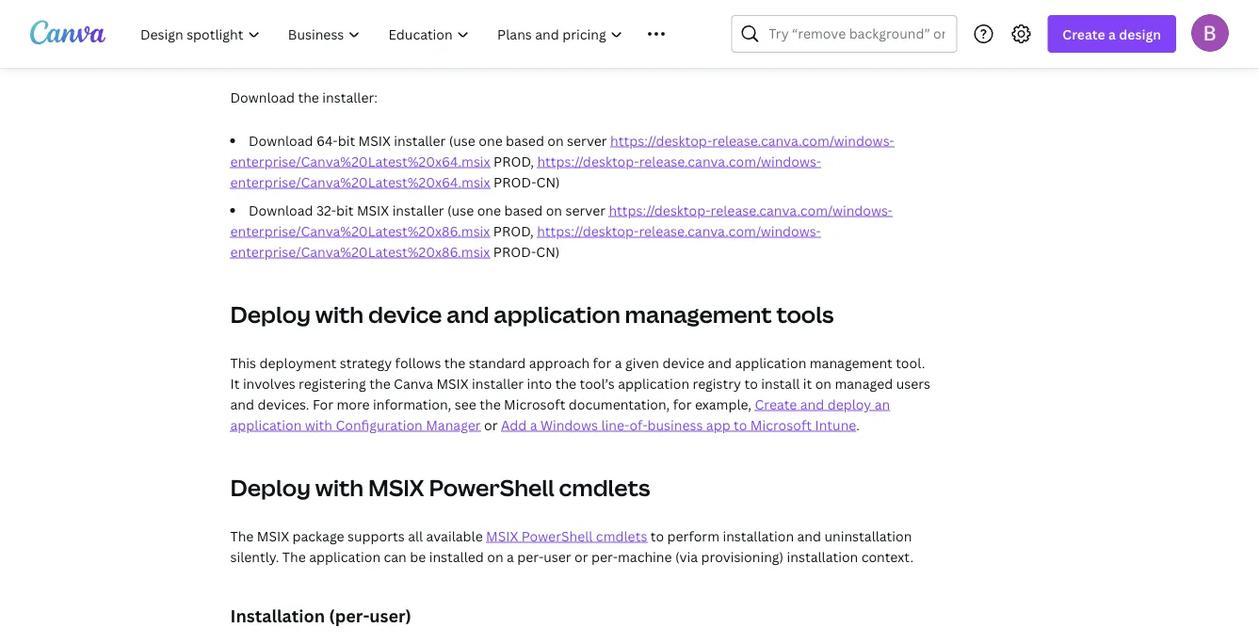 Task type: describe. For each thing, give the bounding box(es) containing it.
configuration
[[336, 416, 423, 434]]

available
[[426, 527, 483, 545]]

create a design
[[1063, 25, 1161, 43]]

a inside to perform installation and uninstallation silently. the application can be installed on a per-user or per-machine (via provisioning) installation context.
[[507, 548, 514, 565]]

on inside to perform installation and uninstallation silently. the application can be installed on a per-user or per-machine (via provisioning) installation context.
[[487, 548, 503, 565]]

msix right 32-
[[357, 201, 389, 219]]

and inside to perform installation and uninstallation silently. the application can be installed on a per-user or per-machine (via provisioning) installation context.
[[797, 527, 821, 545]]

https://desktop-release.canva.com/windows- enterprise/canva%20latest%20x64.msix for 1st https://desktop-release.canva.com/windows- enterprise/canva%20latest%20x64.msix link from the bottom
[[230, 152, 821, 191]]

deploy with msix powershell cmdlets
[[230, 472, 650, 503]]

application down given
[[618, 374, 689, 392]]

Try "remove background" or "brand kit" search field
[[769, 16, 945, 52]]

business
[[647, 416, 703, 434]]

deploy
[[827, 395, 871, 413]]

be
[[410, 548, 426, 565]]

the right the see
[[479, 395, 501, 413]]

(via
[[675, 548, 698, 565]]

canva
[[394, 374, 433, 392]]

create and deploy an application with configuration manager
[[230, 395, 890, 434]]

application up approach
[[494, 299, 620, 330]]

one for enterprise/canva%20latest%20x86.msix
[[477, 201, 501, 219]]

an
[[875, 395, 890, 413]]

it
[[230, 374, 240, 392]]

download for download 64-bit msix installer (use one based on server
[[249, 131, 313, 149]]

machine
[[618, 548, 672, 565]]

a right add
[[530, 416, 537, 434]]

64-
[[316, 131, 338, 149]]

the left installer:
[[298, 88, 319, 106]]

0 vertical spatial powershell
[[429, 472, 554, 503]]

uninstallation
[[824, 527, 912, 545]]

prod- for enterprise/canva%20latest%20x86.msix
[[493, 242, 536, 260]]

to inside the this deployment strategy follows the standard approach for a given device and application management tool. it involves registering the canva msix installer into the tool's application registry to install it on managed users and devices. for more information, see the microsoft documentation, for example,
[[744, 374, 758, 392]]

https://desktop-release.canva.com/windows- enterprise/canva%20latest%20x86.msix for 1st https://desktop-release.canva.com/windows- enterprise/canva%20latest%20x86.msix link from the bottom
[[230, 222, 821, 260]]

a inside the this deployment strategy follows the standard approach for a given device and application management tool. it involves registering the canva msix installer into the tool's application registry to install it on managed users and devices. for more information, see the microsoft documentation, for example,
[[615, 354, 622, 371]]

application up install on the right
[[735, 354, 806, 371]]

deploy for deploy with device and application management tools
[[230, 299, 311, 330]]

perform
[[667, 527, 719, 545]]

deployment
[[259, 354, 337, 371]]

(use for enterprise/canva%20latest%20x64.msix
[[449, 131, 475, 149]]

the right the follows
[[444, 354, 465, 371]]

create a design button
[[1047, 15, 1176, 53]]

to perform installation and uninstallation silently. the application can be installed on a per-user or per-machine (via provisioning) installation context.
[[230, 527, 914, 565]]

approach
[[529, 354, 590, 371]]

download for download 32-bit msix installer (use one based on server
[[249, 201, 313, 219]]

registering
[[299, 374, 366, 392]]

tools
[[776, 299, 834, 330]]

involves
[[243, 374, 295, 392]]

the inside to perform installation and uninstallation silently. the application can be installed on a per-user or per-machine (via provisioning) installation context.
[[282, 548, 306, 565]]

32-
[[316, 201, 336, 219]]

managed
[[835, 374, 893, 392]]

tool's
[[580, 374, 615, 392]]

for
[[313, 395, 333, 413]]

deploy with device and application management tools
[[230, 299, 834, 330]]

download 64-bit msix installer (use one based on server
[[249, 131, 610, 149]]

to inside to perform installation and uninstallation silently. the application can be installed on a per-user or per-machine (via provisioning) installation context.
[[650, 527, 664, 545]]

line-
[[601, 416, 629, 434]]

installer:
[[322, 88, 378, 106]]

server for download 64-bit msix installer (use one based on server
[[567, 131, 607, 149]]

or add a windows line-of-business app to microsoft intune .
[[481, 416, 860, 434]]

supports
[[347, 527, 405, 545]]

with for msix
[[315, 472, 364, 503]]

based for enterprise/canva%20latest%20x64.msix
[[506, 131, 544, 149]]

this deployment strategy follows the standard approach for a given device and application management tool. it involves registering the canva msix installer into the tool's application registry to install it on managed users and devices. for more information, see the microsoft documentation, for example,
[[230, 354, 930, 413]]

installation (per-user)
[[230, 604, 412, 627]]

enterprise/canva%20latest%20x64.msix for first https://desktop-release.canva.com/windows- enterprise/canva%20latest%20x64.msix link from the top
[[230, 152, 490, 170]]

0 vertical spatial for
[[593, 354, 611, 371]]

1 https://desktop-release.canva.com/windows- enterprise/canva%20latest%20x86.msix link from the top
[[230, 201, 893, 240]]

tool.
[[896, 354, 925, 371]]

create for and
[[755, 395, 797, 413]]

(per-
[[329, 604, 369, 627]]

a inside create a design dropdown button
[[1108, 25, 1116, 43]]

create for a
[[1063, 25, 1105, 43]]

1 vertical spatial cmdlets
[[596, 527, 647, 545]]

download 32-bit msix installer (use one based on server
[[249, 201, 609, 219]]

release.canva.com/windows- for 1st https://desktop-release.canva.com/windows- enterprise/canva%20latest%20x64.msix link from the bottom
[[639, 152, 821, 170]]

users
[[896, 374, 930, 392]]

all
[[408, 527, 423, 545]]

add
[[501, 416, 527, 434]]

.
[[856, 416, 860, 434]]

2 https://desktop-release.canva.com/windows- enterprise/canva%20latest%20x64.msix link from the top
[[230, 152, 821, 191]]

deploy for deploy with msix powershell cmdlets
[[230, 472, 311, 503]]

it
[[803, 374, 812, 392]]

0 vertical spatial cmdlets
[[559, 472, 650, 503]]

the down strategy
[[369, 374, 390, 392]]

installation
[[230, 604, 325, 627]]

and inside create and deploy an application with configuration manager
[[800, 395, 824, 413]]

context.
[[861, 548, 914, 565]]

manager
[[426, 416, 481, 434]]

1 vertical spatial powershell
[[522, 527, 593, 545]]

add a windows line-of-business app to microsoft intune link
[[501, 416, 856, 434]]

installer inside the this deployment strategy follows the standard approach for a given device and application management tool. it involves registering the canva msix installer into the tool's application registry to install it on managed users and devices. for more information, see the microsoft documentation, for example,
[[472, 374, 524, 392]]

bob builder image
[[1191, 14, 1229, 52]]

0 horizontal spatial device
[[368, 299, 442, 330]]

bit for 32-
[[336, 201, 354, 219]]

can
[[384, 548, 407, 565]]



Task type: locate. For each thing, give the bounding box(es) containing it.
see
[[455, 395, 476, 413]]

download
[[230, 88, 295, 106], [249, 131, 313, 149], [249, 201, 313, 219]]

server
[[567, 131, 607, 149], [565, 201, 605, 219]]

or left add
[[484, 416, 498, 434]]

or right the user
[[575, 548, 588, 565]]

and
[[447, 299, 489, 330], [708, 354, 732, 371], [230, 395, 254, 413], [800, 395, 824, 413], [797, 527, 821, 545]]

cn) for enterprise/canva%20latest%20x86.msix
[[536, 242, 560, 260]]

on inside the this deployment strategy follows the standard approach for a given device and application management tool. it involves registering the canva msix installer into the tool's application registry to install it on managed users and devices. for more information, see the microsoft documentation, for example,
[[815, 374, 832, 392]]

example,
[[695, 395, 751, 413]]

installer for enterprise/canva%20latest%20x86.msix
[[392, 201, 444, 219]]

0 vertical spatial prod-
[[493, 173, 536, 191]]

1 vertical spatial prod-cn)
[[490, 242, 560, 260]]

msix right available
[[486, 527, 518, 545]]

2 vertical spatial with
[[315, 472, 364, 503]]

download left installer:
[[230, 88, 295, 106]]

0 vertical spatial device
[[368, 299, 442, 330]]

1 vertical spatial installation
[[787, 548, 858, 565]]

based for enterprise/canva%20latest%20x86.msix
[[504, 201, 543, 219]]

device up the follows
[[368, 299, 442, 330]]

1 enterprise/canva%20latest%20x86.msix from the top
[[230, 222, 490, 240]]

create inside dropdown button
[[1063, 25, 1105, 43]]

1 vertical spatial one
[[477, 201, 501, 219]]

installer up the download 32-bit msix installer (use one based on server
[[394, 131, 446, 149]]

follows
[[395, 354, 441, 371]]

prod- up the download 32-bit msix installer (use one based on server
[[493, 173, 536, 191]]

prod-cn)
[[490, 173, 560, 191], [490, 242, 560, 260]]

0 horizontal spatial create
[[755, 395, 797, 413]]

1 vertical spatial prod-
[[493, 242, 536, 260]]

(use up the download 32-bit msix installer (use one based on server
[[449, 131, 475, 149]]

to right app
[[734, 416, 747, 434]]

0 vertical spatial management
[[625, 299, 772, 330]]

download for download the installer:
[[230, 88, 295, 106]]

enterprise/canva%20latest%20x64.msix down 64-
[[230, 152, 490, 170]]

installer down standard
[[472, 374, 524, 392]]

this
[[230, 354, 256, 371]]

0 horizontal spatial management
[[625, 299, 772, 330]]

installer down download 64-bit msix installer (use one based on server
[[392, 201, 444, 219]]

a left design
[[1108, 25, 1116, 43]]

0 vertical spatial based
[[506, 131, 544, 149]]

registry
[[693, 374, 741, 392]]

msix up the see
[[436, 374, 469, 392]]

the
[[230, 527, 254, 545], [282, 548, 306, 565]]

0 horizontal spatial for
[[593, 354, 611, 371]]

0 vertical spatial (use
[[449, 131, 475, 149]]

top level navigation element
[[128, 15, 686, 53], [128, 15, 686, 53]]

download left 32-
[[249, 201, 313, 219]]

installed
[[429, 548, 484, 565]]

create inside create and deploy an application with configuration manager
[[755, 395, 797, 413]]

management up managed
[[810, 354, 892, 371]]

windows
[[541, 416, 598, 434]]

application
[[494, 299, 620, 330], [735, 354, 806, 371], [618, 374, 689, 392], [230, 416, 302, 434], [309, 548, 381, 565]]

with down for
[[305, 416, 332, 434]]

msix inside the this deployment strategy follows the standard approach for a given device and application management tool. it involves registering the canva msix installer into the tool's application registry to install it on managed users and devices. for more information, see the microsoft documentation, for example,
[[436, 374, 469, 392]]

application down the package
[[309, 548, 381, 565]]

2 prod-cn) from the top
[[490, 242, 560, 260]]

install
[[761, 374, 800, 392]]

with for device
[[315, 299, 364, 330]]

0 vertical spatial server
[[567, 131, 607, 149]]

more
[[337, 395, 370, 413]]

https://desktop-release.canva.com/windows- enterprise/canva%20latest%20x86.msix
[[230, 201, 893, 240], [230, 222, 821, 260]]

application down devices.
[[230, 416, 302, 434]]

one up the download 32-bit msix installer (use one based on server
[[479, 131, 503, 149]]

0 vertical spatial with
[[315, 299, 364, 330]]

1 vertical spatial enterprise/canva%20latest%20x86.msix
[[230, 242, 490, 260]]

prod, up deploy with device and application management tools
[[490, 222, 537, 240]]

https://desktop-release.canva.com/windows- enterprise/canva%20latest%20x64.msix link
[[230, 131, 894, 170], [230, 152, 821, 191]]

0 vertical spatial installer
[[394, 131, 446, 149]]

design
[[1119, 25, 1161, 43]]

2 vertical spatial to
[[650, 527, 664, 545]]

2 prod, from the top
[[490, 222, 537, 240]]

powershell
[[429, 472, 554, 503], [522, 527, 593, 545]]

1 horizontal spatial or
[[575, 548, 588, 565]]

prod-cn) for enterprise/canva%20latest%20x64.msix
[[490, 173, 560, 191]]

https://desktop-release.canva.com/windows- enterprise/canva%20latest%20x64.msix for first https://desktop-release.canva.com/windows- enterprise/canva%20latest%20x64.msix link from the top
[[230, 131, 894, 170]]

1 vertical spatial enterprise/canva%20latest%20x64.msix
[[230, 173, 490, 191]]

msix powershell cmdlets link
[[486, 527, 647, 545]]

one
[[479, 131, 503, 149], [477, 201, 501, 219]]

msix
[[358, 131, 391, 149], [357, 201, 389, 219], [436, 374, 469, 392], [368, 472, 424, 503], [257, 527, 289, 545], [486, 527, 518, 545]]

2 https://desktop-release.canva.com/windows- enterprise/canva%20latest%20x86.msix link from the top
[[230, 222, 821, 260]]

(use for enterprise/canva%20latest%20x86.msix
[[447, 201, 474, 219]]

installer
[[394, 131, 446, 149], [392, 201, 444, 219], [472, 374, 524, 392]]

1 horizontal spatial device
[[662, 354, 704, 371]]

1 horizontal spatial create
[[1063, 25, 1105, 43]]

1 vertical spatial for
[[673, 395, 692, 413]]

release.canva.com/windows- for first https://desktop-release.canva.com/windows- enterprise/canva%20latest%20x86.msix link from the top
[[711, 201, 893, 219]]

silently.
[[230, 548, 279, 565]]

enterprise/canva%20latest%20x64.msix for 1st https://desktop-release.canva.com/windows- enterprise/canva%20latest%20x64.msix link from the bottom
[[230, 173, 490, 191]]

information,
[[373, 395, 451, 413]]

1 deploy from the top
[[230, 299, 311, 330]]

1 horizontal spatial microsoft
[[750, 416, 812, 434]]

per-
[[517, 548, 544, 565], [591, 548, 618, 565]]

2 per- from the left
[[591, 548, 618, 565]]

microsoft
[[504, 395, 565, 413], [750, 416, 812, 434]]

release.canva.com/windows- for 1st https://desktop-release.canva.com/windows- enterprise/canva%20latest%20x86.msix link from the bottom
[[639, 222, 821, 240]]

0 vertical spatial cn)
[[536, 173, 560, 191]]

for
[[593, 354, 611, 371], [673, 395, 692, 413]]

0 vertical spatial the
[[230, 527, 254, 545]]

management inside the this deployment strategy follows the standard approach for a given device and application management tool. it involves registering the canva msix installer into the tool's application registry to install it on managed users and devices. for more information, see the microsoft documentation, for example,
[[810, 354, 892, 371]]

enterprise/canva%20latest%20x64.msix
[[230, 152, 490, 170], [230, 173, 490, 191]]

https://desktop-release.canva.com/windows- enterprise/canva%20latest%20x86.msix for first https://desktop-release.canva.com/windows- enterprise/canva%20latest%20x86.msix link from the top
[[230, 201, 893, 240]]

enterprise/canva%20latest%20x86.msix for 1st https://desktop-release.canva.com/windows- enterprise/canva%20latest%20x86.msix link from the bottom
[[230, 242, 490, 260]]

0 vertical spatial create
[[1063, 25, 1105, 43]]

0 vertical spatial installation
[[723, 527, 794, 545]]

app
[[706, 416, 730, 434]]

1 per- from the left
[[517, 548, 544, 565]]

provisioning)
[[701, 548, 784, 565]]

the up the silently.
[[230, 527, 254, 545]]

standard
[[469, 354, 526, 371]]

strategy
[[340, 354, 392, 371]]

0 vertical spatial bit
[[338, 131, 355, 149]]

0 vertical spatial download
[[230, 88, 295, 106]]

application inside to perform installation and uninstallation silently. the application can be installed on a per-user or per-machine (via provisioning) installation context.
[[309, 548, 381, 565]]

msix right 64-
[[358, 131, 391, 149]]

to up machine
[[650, 527, 664, 545]]

2 vertical spatial download
[[249, 201, 313, 219]]

prod-cn) for enterprise/canva%20latest%20x86.msix
[[490, 242, 560, 260]]

1 vertical spatial installer
[[392, 201, 444, 219]]

release.canva.com/windows- for first https://desktop-release.canva.com/windows- enterprise/canva%20latest%20x64.msix link from the top
[[712, 131, 894, 149]]

1 vertical spatial microsoft
[[750, 416, 812, 434]]

prod-
[[493, 173, 536, 191], [493, 242, 536, 260]]

msix up the all
[[368, 472, 424, 503]]

1 vertical spatial deploy
[[230, 472, 311, 503]]

deploy
[[230, 299, 311, 330], [230, 472, 311, 503]]

2 https://desktop-release.canva.com/windows- enterprise/canva%20latest%20x86.msix from the top
[[230, 222, 821, 260]]

intune
[[815, 416, 856, 434]]

0 vertical spatial enterprise/canva%20latest%20x64.msix
[[230, 152, 490, 170]]

1 horizontal spatial per-
[[591, 548, 618, 565]]

cmdlets
[[559, 472, 650, 503], [596, 527, 647, 545]]

bit
[[338, 131, 355, 149], [336, 201, 354, 219]]

0 vertical spatial deploy
[[230, 299, 311, 330]]

1 vertical spatial management
[[810, 354, 892, 371]]

release.canva.com/windows-
[[712, 131, 894, 149], [639, 152, 821, 170], [711, 201, 893, 219], [639, 222, 821, 240]]

deploy up this
[[230, 299, 311, 330]]

create left design
[[1063, 25, 1105, 43]]

1 horizontal spatial management
[[810, 354, 892, 371]]

1 vertical spatial bit
[[336, 201, 354, 219]]

user)
[[369, 604, 412, 627]]

microsoft down into
[[504, 395, 565, 413]]

bit for 64-
[[338, 131, 355, 149]]

1 vertical spatial or
[[575, 548, 588, 565]]

prod- up deploy with device and application management tools
[[493, 242, 536, 260]]

0 horizontal spatial or
[[484, 416, 498, 434]]

download left 64-
[[249, 131, 313, 149]]

1 https://desktop-release.canva.com/windows- enterprise/canva%20latest%20x64.msix link from the top
[[230, 131, 894, 170]]

server for download 32-bit msix installer (use one based on server
[[565, 201, 605, 219]]

for up the tool's
[[593, 354, 611, 371]]

1 vertical spatial the
[[282, 548, 306, 565]]

0 horizontal spatial the
[[230, 527, 254, 545]]

cn)
[[536, 173, 560, 191], [536, 242, 560, 260]]

prod, for enterprise/canva%20latest%20x86.msix
[[490, 222, 537, 240]]

of-
[[629, 416, 647, 434]]

0 vertical spatial enterprise/canva%20latest%20x86.msix
[[230, 222, 490, 240]]

download the installer:
[[230, 88, 378, 106]]

1 prod-cn) from the top
[[490, 173, 560, 191]]

a left given
[[615, 354, 622, 371]]

with up strategy
[[315, 299, 364, 330]]

1 vertical spatial device
[[662, 354, 704, 371]]

enterprise/canva%20latest%20x86.msix
[[230, 222, 490, 240], [230, 242, 490, 260]]

installation up provisioning)
[[723, 527, 794, 545]]

prod, for enterprise/canva%20latest%20x64.msix
[[490, 152, 537, 170]]

msix up the silently.
[[257, 527, 289, 545]]

1 vertical spatial prod,
[[490, 222, 537, 240]]

deploy up the package
[[230, 472, 311, 503]]

given
[[625, 354, 659, 371]]

bit down installer:
[[338, 131, 355, 149]]

cmdlets up machine
[[596, 527, 647, 545]]

cn) for enterprise/canva%20latest%20x64.msix
[[536, 173, 560, 191]]

0 vertical spatial prod,
[[490, 152, 537, 170]]

1 https://desktop-release.canva.com/windows- enterprise/canva%20latest%20x86.msix from the top
[[230, 201, 893, 240]]

1 horizontal spatial for
[[673, 395, 692, 413]]

enterprise/canva%20latest%20x86.msix for first https://desktop-release.canva.com/windows- enterprise/canva%20latest%20x86.msix link from the top
[[230, 222, 490, 240]]

2 cn) from the top
[[536, 242, 560, 260]]

https://desktop-release.canva.com/windows- enterprise/canva%20latest%20x64.msix
[[230, 131, 894, 170], [230, 152, 821, 191]]

create down install on the right
[[755, 395, 797, 413]]

user
[[544, 548, 571, 565]]

prod,
[[490, 152, 537, 170], [490, 222, 537, 240]]

powershell up available
[[429, 472, 554, 503]]

0 vertical spatial one
[[479, 131, 503, 149]]

1 vertical spatial to
[[734, 416, 747, 434]]

into
[[527, 374, 552, 392]]

to left install on the right
[[744, 374, 758, 392]]

with up the package
[[315, 472, 364, 503]]

1 vertical spatial download
[[249, 131, 313, 149]]

0 vertical spatial to
[[744, 374, 758, 392]]

a left the user
[[507, 548, 514, 565]]

installation
[[723, 527, 794, 545], [787, 548, 858, 565]]

1 enterprise/canva%20latest%20x64.msix from the top
[[230, 152, 490, 170]]

prod, down download 64-bit msix installer (use one based on server
[[490, 152, 537, 170]]

the msix package supports all available msix powershell cmdlets
[[230, 527, 647, 545]]

1 vertical spatial server
[[565, 201, 605, 219]]

1 cn) from the top
[[536, 173, 560, 191]]

1 vertical spatial with
[[305, 416, 332, 434]]

2 enterprise/canva%20latest%20x64.msix from the top
[[230, 173, 490, 191]]

the down approach
[[555, 374, 576, 392]]

1 prod, from the top
[[490, 152, 537, 170]]

microsoft down install on the right
[[750, 416, 812, 434]]

https://desktop-
[[610, 131, 712, 149], [537, 152, 639, 170], [609, 201, 711, 219], [537, 222, 639, 240]]

installer for enterprise/canva%20latest%20x64.msix
[[394, 131, 446, 149]]

0 vertical spatial prod-cn)
[[490, 173, 560, 191]]

2 enterprise/canva%20latest%20x86.msix from the top
[[230, 242, 490, 260]]

or inside to perform installation and uninstallation silently. the application can be installed on a per-user or per-machine (via provisioning) installation context.
[[575, 548, 588, 565]]

0 horizontal spatial per-
[[517, 548, 544, 565]]

1 vertical spatial based
[[504, 201, 543, 219]]

microsoft inside the this deployment strategy follows the standard approach for a given device and application management tool. it involves registering the canva msix installer into the tool's application registry to install it on managed users and devices. for more information, see the microsoft documentation, for example,
[[504, 395, 565, 413]]

on
[[547, 131, 564, 149], [546, 201, 562, 219], [815, 374, 832, 392], [487, 548, 503, 565]]

device inside the this deployment strategy follows the standard approach for a given device and application management tool. it involves registering the canva msix installer into the tool's application registry to install it on managed users and devices. for more information, see the microsoft documentation, for example,
[[662, 354, 704, 371]]

with
[[315, 299, 364, 330], [305, 416, 332, 434], [315, 472, 364, 503]]

with inside create and deploy an application with configuration manager
[[305, 416, 332, 434]]

device
[[368, 299, 442, 330], [662, 354, 704, 371]]

1 https://desktop-release.canva.com/windows- enterprise/canva%20latest%20x64.msix from the top
[[230, 131, 894, 170]]

application inside create and deploy an application with configuration manager
[[230, 416, 302, 434]]

0 vertical spatial or
[[484, 416, 498, 434]]

one for enterprise/canva%20latest%20x64.msix
[[479, 131, 503, 149]]

2 deploy from the top
[[230, 472, 311, 503]]

1 vertical spatial create
[[755, 395, 797, 413]]

1 vertical spatial cn)
[[536, 242, 560, 260]]

cmdlets up msix powershell cmdlets link
[[559, 472, 650, 503]]

for up 'add a windows line-of-business app to microsoft intune' link
[[673, 395, 692, 413]]

powershell up the user
[[522, 527, 593, 545]]

the down the package
[[282, 548, 306, 565]]

bit down 64-
[[336, 201, 354, 219]]

management up "registry"
[[625, 299, 772, 330]]

prod- for enterprise/canva%20latest%20x64.msix
[[493, 173, 536, 191]]

2 https://desktop-release.canva.com/windows- enterprise/canva%20latest%20x64.msix from the top
[[230, 152, 821, 191]]

create and deploy an application with configuration manager link
[[230, 395, 890, 434]]

a
[[1108, 25, 1116, 43], [615, 354, 622, 371], [530, 416, 537, 434], [507, 548, 514, 565]]

1 horizontal spatial the
[[282, 548, 306, 565]]

0 vertical spatial microsoft
[[504, 395, 565, 413]]

(use
[[449, 131, 475, 149], [447, 201, 474, 219]]

devices.
[[257, 395, 309, 413]]

enterprise/canva%20latest%20x64.msix up 32-
[[230, 173, 490, 191]]

one down download 64-bit msix installer (use one based on server
[[477, 201, 501, 219]]

0 horizontal spatial microsoft
[[504, 395, 565, 413]]

1 vertical spatial (use
[[447, 201, 474, 219]]

documentation,
[[569, 395, 670, 413]]

(use down download 64-bit msix installer (use one based on server
[[447, 201, 474, 219]]

device up "registry"
[[662, 354, 704, 371]]

2 vertical spatial installer
[[472, 374, 524, 392]]

installation down uninstallation
[[787, 548, 858, 565]]

package
[[292, 527, 344, 545]]



Task type: vqa. For each thing, say whether or not it's contained in the screenshot.
to to the middle
yes



